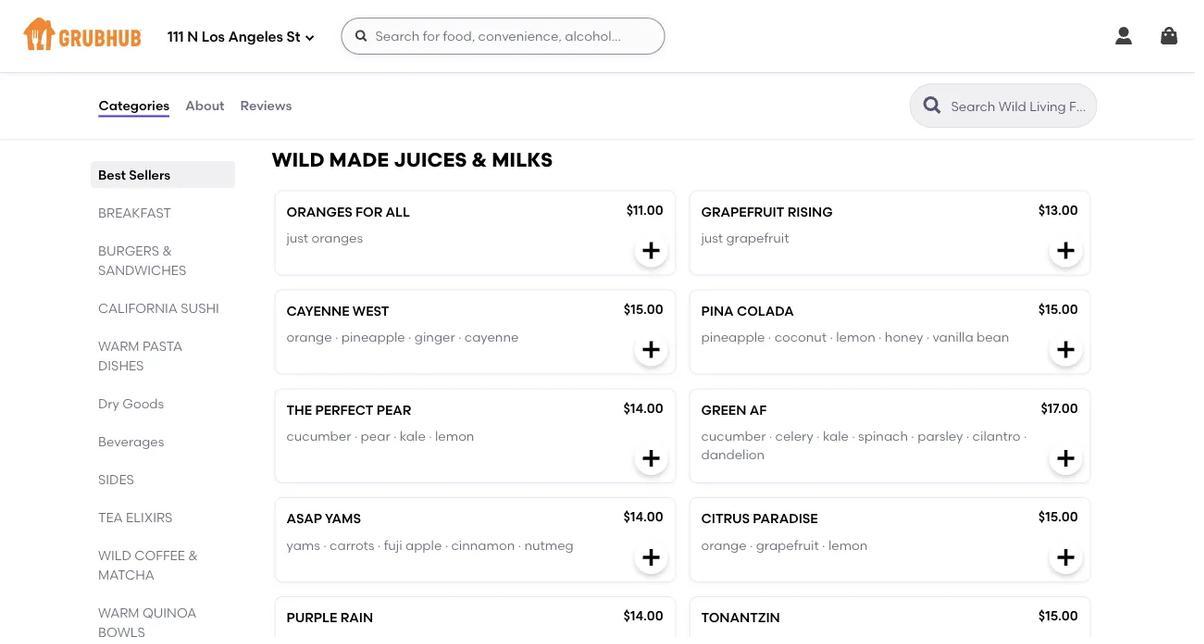 Task type: describe. For each thing, give the bounding box(es) containing it.
1 vertical spatial lemon
[[435, 429, 475, 444]]

oranges for all
[[287, 204, 410, 220]]

matcha
[[98, 567, 154, 583]]

citrus paradise
[[702, 512, 819, 527]]

los
[[202, 29, 225, 46]]

colada
[[737, 303, 795, 319]]

categories
[[99, 98, 170, 113]]

dry goods
[[98, 396, 164, 411]]

oranges
[[312, 230, 363, 246]]

ginger
[[415, 329, 455, 345]]

0 vertical spatial &
[[472, 148, 487, 172]]

nutmeg
[[525, 538, 574, 554]]

perfect
[[315, 402, 374, 418]]

just for just oranges
[[287, 230, 309, 246]]

wild for wild coffee & matcha
[[98, 547, 131, 563]]

california
[[98, 300, 177, 316]]

2 pineapple from the left
[[702, 329, 766, 345]]

burgers
[[98, 243, 159, 258]]

3 $14.00 from the top
[[624, 609, 664, 625]]

just grapefruit
[[702, 230, 790, 246]]

west
[[353, 303, 389, 319]]

$15.00 for orange · pineapple · ginger · cayenne
[[624, 301, 664, 317]]

111
[[168, 29, 184, 46]]

svg image for orange · pineapple · ginger · cayenne
[[641, 339, 663, 361]]

all
[[386, 204, 410, 220]]

orange for orange · grapefruit · lemon
[[702, 538, 747, 554]]

oranges
[[287, 204, 353, 220]]

citrus
[[702, 512, 750, 527]]

dishes
[[98, 358, 144, 373]]

best
[[98, 167, 125, 182]]

rising
[[788, 204, 833, 220]]

main navigation navigation
[[0, 0, 1196, 72]]

celery
[[776, 429, 814, 444]]

the perfect pear
[[287, 402, 412, 418]]

0 vertical spatial grapefruit
[[727, 230, 790, 246]]

wild coffee & matcha
[[98, 547, 198, 583]]

dry
[[98, 396, 119, 411]]

cilantro
[[973, 429, 1021, 444]]

$19.50 button
[[276, 0, 676, 110]]

paradise
[[753, 512, 819, 527]]

elixirs
[[126, 509, 172, 525]]

tea elixirs tab
[[98, 508, 227, 527]]

$19.50
[[626, 2, 665, 18]]

pear
[[377, 402, 412, 418]]

tea elixirs
[[98, 509, 172, 525]]

$13.00
[[1039, 202, 1079, 218]]

categories button
[[98, 72, 171, 139]]

just oranges
[[287, 230, 363, 246]]

cucumber · celery · kale · spinach ·  parsley · cilantro · dandelion
[[702, 429, 1028, 463]]

$14.00 for green af
[[624, 400, 664, 416]]

miso image
[[537, 0, 676, 110]]

pear
[[361, 429, 391, 444]]

lemon for pina colada
[[837, 329, 876, 345]]

sellers
[[129, 167, 170, 182]]

svg image for cucumber · celery · kale · spinach ·  parsley · cilantro · dandelion
[[1056, 448, 1078, 470]]

svg image for orange · grapefruit · lemon
[[1056, 547, 1078, 569]]

reviews
[[240, 98, 292, 113]]

cayenne
[[465, 329, 519, 345]]

orange · grapefruit · lemon
[[702, 538, 868, 554]]

orange for orange · pineapple · ginger · cayenne
[[287, 329, 332, 345]]

breakfast
[[98, 205, 171, 220]]

dry goods tab
[[98, 394, 227, 413]]

$11.00
[[627, 202, 664, 218]]

burgers & sandwiches
[[98, 243, 186, 278]]

parsley
[[918, 429, 964, 444]]

sushi
[[180, 300, 219, 316]]

yams · carrots · fuji apple · cinnamon · nutmeg
[[287, 538, 574, 554]]

orange · pineapple · ginger · cayenne
[[287, 329, 519, 345]]

purple rain
[[287, 611, 373, 626]]

carrots
[[330, 538, 375, 554]]

the
[[287, 402, 312, 418]]

sides tab
[[98, 470, 227, 489]]

sides
[[98, 471, 134, 487]]

wild coffee & matcha tab
[[98, 546, 227, 585]]

svg image for yams · carrots · fuji apple · cinnamon · nutmeg
[[641, 547, 663, 569]]

yams
[[287, 538, 320, 554]]

california sushi
[[98, 300, 219, 316]]

st
[[287, 29, 301, 46]]

apple
[[406, 538, 442, 554]]



Task type: locate. For each thing, give the bounding box(es) containing it.
cayenne
[[287, 303, 350, 319]]

best sellers
[[98, 167, 170, 182]]

warm quinoa bowls tab
[[98, 603, 227, 637]]

1 vertical spatial wild
[[98, 547, 131, 563]]

1 cucumber from the left
[[287, 429, 351, 444]]

about
[[185, 98, 225, 113]]

beverages tab
[[98, 432, 227, 451]]

just for just grapefruit
[[702, 230, 724, 246]]

milks
[[492, 148, 553, 172]]

1 warm from the top
[[98, 338, 139, 354]]

kale
[[400, 429, 426, 444], [823, 429, 849, 444]]

n
[[187, 29, 198, 46]]

warm inside warm pasta dishes
[[98, 338, 139, 354]]

tonantzin
[[702, 611, 781, 626]]

1 just from the left
[[287, 230, 309, 246]]

warm for warm quinoa bowls
[[98, 605, 139, 621]]

pina
[[702, 303, 734, 319]]

grapefruit
[[702, 204, 785, 220]]

grapefruit down grapefruit rising
[[727, 230, 790, 246]]

af
[[750, 402, 767, 418]]

1 $14.00 from the top
[[624, 400, 664, 416]]

cucumber down "the"
[[287, 429, 351, 444]]

1 vertical spatial &
[[162, 243, 172, 258]]

cucumber for the
[[287, 429, 351, 444]]

pineapple down west
[[342, 329, 405, 345]]

·
[[335, 329, 338, 345], [409, 329, 412, 345], [458, 329, 462, 345], [769, 329, 772, 345], [830, 329, 834, 345], [879, 329, 882, 345], [927, 329, 930, 345], [355, 429, 358, 444], [394, 429, 397, 444], [429, 429, 432, 444], [770, 429, 773, 444], [817, 429, 820, 444], [852, 429, 856, 444], [912, 429, 915, 444], [967, 429, 970, 444], [1024, 429, 1028, 444], [323, 538, 327, 554], [378, 538, 381, 554], [445, 538, 448, 554], [518, 538, 522, 554], [750, 538, 753, 554], [823, 538, 826, 554]]

0 horizontal spatial just
[[287, 230, 309, 246]]

$14.00
[[624, 400, 664, 416], [624, 510, 664, 525], [624, 609, 664, 625]]

wild made juices & milks
[[272, 148, 553, 172]]

1 horizontal spatial &
[[188, 547, 198, 563]]

grapefruit down paradise at the bottom
[[757, 538, 820, 554]]

0 vertical spatial warm
[[98, 338, 139, 354]]

2 just from the left
[[702, 230, 724, 246]]

pina colada
[[702, 303, 795, 319]]

orange
[[287, 329, 332, 345], [702, 538, 747, 554]]

just down oranges
[[287, 230, 309, 246]]

2 warm from the top
[[98, 605, 139, 621]]

1 kale from the left
[[400, 429, 426, 444]]

pineapple down pina colada
[[702, 329, 766, 345]]

for
[[356, 204, 383, 220]]

1 horizontal spatial orange
[[702, 538, 747, 554]]

cucumber for green
[[702, 429, 766, 444]]

quinoa
[[142, 605, 196, 621]]

0 horizontal spatial cucumber
[[287, 429, 351, 444]]

$14.00 for citrus paradise
[[624, 510, 664, 525]]

california sushi tab
[[98, 298, 227, 318]]

dandelion
[[702, 447, 765, 463]]

burgers & sandwiches tab
[[98, 241, 227, 280]]

cucumber · pear · kale · lemon
[[287, 429, 475, 444]]

1 vertical spatial grapefruit
[[757, 538, 820, 554]]

Search Wild Living Foods search field
[[950, 97, 1092, 115]]

wild up oranges
[[272, 148, 325, 172]]

beverages
[[98, 434, 164, 449]]

asap
[[287, 512, 322, 527]]

warm pasta dishes tab
[[98, 336, 227, 375]]

0 vertical spatial lemon
[[837, 329, 876, 345]]

warm
[[98, 338, 139, 354], [98, 605, 139, 621]]

kale for pear
[[400, 429, 426, 444]]

bowls
[[98, 624, 145, 637]]

pineapple · coconut · lemon · honey · vanilla bean
[[702, 329, 1010, 345]]

& up sandwiches
[[162, 243, 172, 258]]

1 horizontal spatial pineapple
[[702, 329, 766, 345]]

orange down "citrus"
[[702, 538, 747, 554]]

& left milks
[[472, 148, 487, 172]]

1 pineapple from the left
[[342, 329, 405, 345]]

0 horizontal spatial kale
[[400, 429, 426, 444]]

honey
[[885, 329, 924, 345]]

1 vertical spatial warm
[[98, 605, 139, 621]]

1 vertical spatial orange
[[702, 538, 747, 554]]

0 horizontal spatial &
[[162, 243, 172, 258]]

yams
[[325, 512, 361, 527]]

kale right celery
[[823, 429, 849, 444]]

& inside burgers & sandwiches
[[162, 243, 172, 258]]

kale down pear
[[400, 429, 426, 444]]

grapefruit rising
[[702, 204, 833, 220]]

& right coffee
[[188, 547, 198, 563]]

1 vertical spatial $14.00
[[624, 510, 664, 525]]

coffee
[[134, 547, 185, 563]]

vanilla
[[933, 329, 974, 345]]

cayenne west
[[287, 303, 389, 319]]

$15.00 for pineapple · coconut · lemon · honey · vanilla bean
[[1039, 301, 1079, 317]]

warm for warm pasta dishes
[[98, 338, 139, 354]]

warm pasta dishes
[[98, 338, 182, 373]]

best sellers tab
[[98, 165, 227, 184]]

0 horizontal spatial orange
[[287, 329, 332, 345]]

warm quinoa bowls
[[98, 605, 196, 637]]

about button
[[184, 72, 226, 139]]

wild for wild made juices & milks
[[272, 148, 325, 172]]

1 horizontal spatial kale
[[823, 429, 849, 444]]

2 $14.00 from the top
[[624, 510, 664, 525]]

svg image
[[1159, 25, 1181, 47], [304, 32, 315, 43], [641, 75, 663, 97], [641, 240, 663, 262], [1056, 240, 1078, 262], [1056, 339, 1078, 361], [641, 448, 663, 470]]

111 n los angeles st
[[168, 29, 301, 46]]

warm up the bowls
[[98, 605, 139, 621]]

0 vertical spatial orange
[[287, 329, 332, 345]]

cucumber up dandelion
[[702, 429, 766, 444]]

wild up matcha
[[98, 547, 131, 563]]

breakfast tab
[[98, 203, 227, 222]]

just down grapefruit
[[702, 230, 724, 246]]

kale inside cucumber · celery · kale · spinach ·  parsley · cilantro · dandelion
[[823, 429, 849, 444]]

& inside wild coffee & matcha
[[188, 547, 198, 563]]

0 horizontal spatial wild
[[98, 547, 131, 563]]

coconut
[[775, 329, 827, 345]]

lemon
[[837, 329, 876, 345], [435, 429, 475, 444], [829, 538, 868, 554]]

$15.00 for orange · grapefruit · lemon
[[1039, 510, 1079, 525]]

green af
[[702, 402, 767, 418]]

1 horizontal spatial just
[[702, 230, 724, 246]]

0 horizontal spatial pineapple
[[342, 329, 405, 345]]

$17.00
[[1042, 400, 1079, 416]]

2 cucumber from the left
[[702, 429, 766, 444]]

orange down "cayenne"
[[287, 329, 332, 345]]

Search for food, convenience, alcohol... search field
[[341, 18, 666, 55]]

2 horizontal spatial &
[[472, 148, 487, 172]]

angeles
[[228, 29, 283, 46]]

warm inside warm quinoa bowls
[[98, 605, 139, 621]]

asap yams
[[287, 512, 361, 527]]

lemon for citrus paradise
[[829, 538, 868, 554]]

sandwiches
[[98, 262, 186, 278]]

1 horizontal spatial wild
[[272, 148, 325, 172]]

spinach
[[859, 429, 909, 444]]

goods
[[122, 396, 164, 411]]

tea
[[98, 509, 122, 525]]

2 vertical spatial &
[[188, 547, 198, 563]]

pineapple
[[342, 329, 405, 345], [702, 329, 766, 345]]

cinnamon
[[452, 538, 515, 554]]

wild
[[272, 148, 325, 172], [98, 547, 131, 563]]

purple
[[287, 611, 337, 626]]

2 vertical spatial lemon
[[829, 538, 868, 554]]

warm up dishes
[[98, 338, 139, 354]]

reviews button
[[240, 72, 293, 139]]

search icon image
[[922, 94, 944, 117]]

cucumber inside cucumber · celery · kale · spinach ·  parsley · cilantro · dandelion
[[702, 429, 766, 444]]

kale for celery
[[823, 429, 849, 444]]

juices
[[394, 148, 467, 172]]

rain
[[341, 611, 373, 626]]

2 vertical spatial $14.00
[[624, 609, 664, 625]]

$15.00
[[624, 301, 664, 317], [1039, 301, 1079, 317], [1039, 510, 1079, 525], [1039, 609, 1079, 625]]

made
[[329, 148, 389, 172]]

green
[[702, 402, 747, 418]]

cucumber
[[287, 429, 351, 444], [702, 429, 766, 444]]

0 vertical spatial $14.00
[[624, 400, 664, 416]]

grapefruit
[[727, 230, 790, 246], [757, 538, 820, 554]]

0 vertical spatial wild
[[272, 148, 325, 172]]

2 kale from the left
[[823, 429, 849, 444]]

fuji
[[384, 538, 403, 554]]

1 horizontal spatial cucumber
[[702, 429, 766, 444]]

wild inside wild coffee & matcha
[[98, 547, 131, 563]]

svg image
[[1113, 25, 1136, 47], [354, 29, 369, 44], [641, 339, 663, 361], [1056, 448, 1078, 470], [641, 547, 663, 569], [1056, 547, 1078, 569]]



Task type: vqa. For each thing, say whether or not it's contained in the screenshot.


